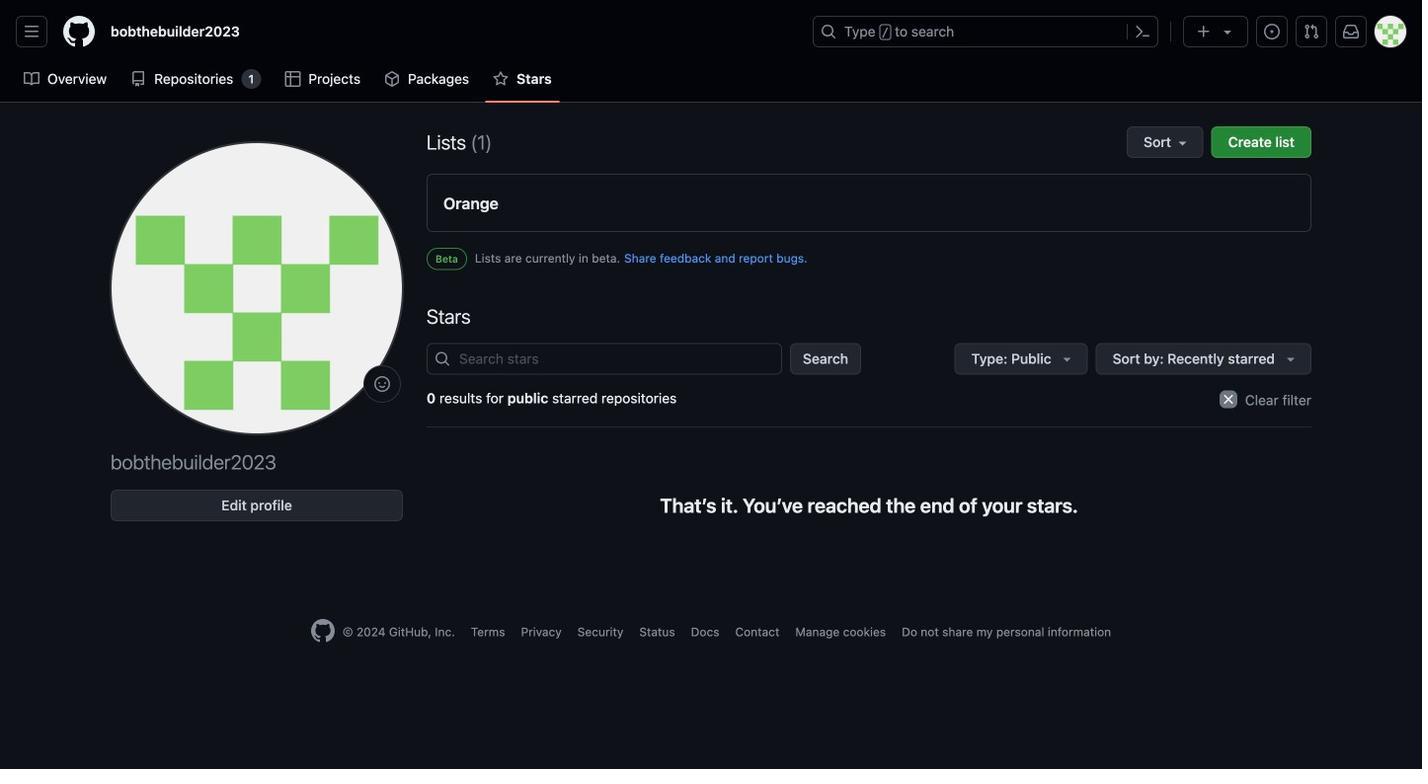 Task type: vqa. For each thing, say whether or not it's contained in the screenshot.
Change your avatar
yes



Task type: describe. For each thing, give the bounding box(es) containing it.
change your avatar image
[[111, 142, 403, 435]]

2 triangle down image from the left
[[1283, 351, 1299, 367]]

feature release label: beta element
[[427, 248, 467, 270]]

issue opened image
[[1264, 24, 1280, 40]]

Search stars search field
[[427, 343, 782, 375]]

1 triangle down image from the left
[[1060, 351, 1075, 367]]

table image
[[285, 71, 301, 87]]

homepage image
[[311, 619, 335, 643]]

package image
[[384, 71, 400, 87]]

x image
[[1220, 391, 1238, 408]]

repo image
[[131, 71, 146, 87]]



Task type: locate. For each thing, give the bounding box(es) containing it.
search image
[[435, 351, 450, 367]]

smiley image
[[374, 376, 390, 392]]

triangle down image
[[1060, 351, 1075, 367], [1283, 351, 1299, 367]]

1 horizontal spatial triangle down image
[[1283, 351, 1299, 367]]

plus image
[[1196, 24, 1212, 40]]

git pull request image
[[1304, 24, 1320, 40]]

0 horizontal spatial triangle down image
[[1060, 351, 1075, 367]]

triangle down image
[[1220, 24, 1236, 40]]

star image
[[493, 71, 509, 87]]

homepage image
[[63, 16, 95, 47]]

command palette image
[[1135, 24, 1151, 40]]

notifications image
[[1343, 24, 1359, 40]]

book image
[[24, 71, 40, 87]]



